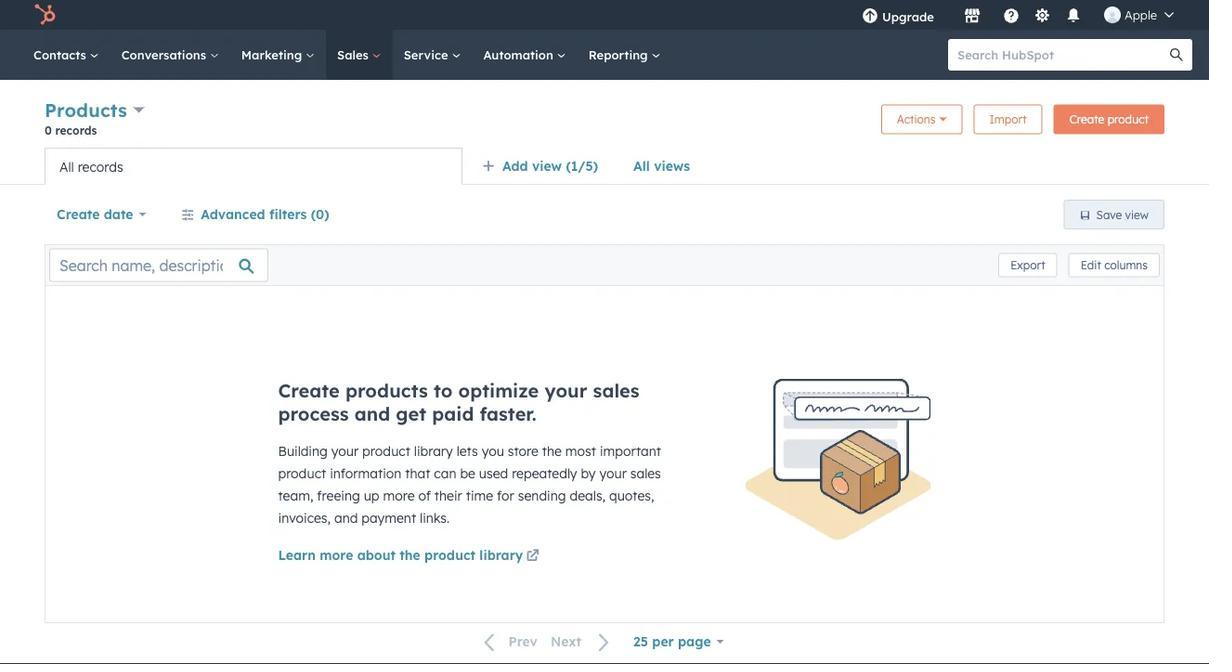 Task type: locate. For each thing, give the bounding box(es) containing it.
0 vertical spatial library
[[414, 443, 453, 459]]

advanced filters (0) button
[[169, 196, 341, 233]]

export button
[[999, 253, 1058, 277]]

2 link opens in a new window image from the top
[[526, 550, 539, 563]]

library inside "link"
[[480, 547, 523, 563]]

0 vertical spatial sales
[[593, 379, 639, 402]]

1 horizontal spatial create
[[278, 379, 340, 402]]

create inside button
[[1070, 112, 1105, 126]]

settings image
[[1034, 8, 1051, 25]]

payment
[[362, 510, 416, 526]]

settings link
[[1031, 5, 1054, 25]]

1 horizontal spatial view
[[1125, 208, 1149, 222]]

and down freeing at the bottom left
[[334, 510, 358, 526]]

the right about
[[400, 547, 421, 563]]

product inside button
[[1108, 112, 1149, 126]]

reporting
[[589, 47, 652, 62]]

view right the add
[[532, 158, 562, 174]]

your right the by
[[600, 465, 627, 482]]

view right save
[[1125, 208, 1149, 222]]

0 vertical spatial view
[[532, 158, 562, 174]]

library down the for
[[480, 547, 523, 563]]

1 horizontal spatial all
[[634, 158, 650, 174]]

0 horizontal spatial create
[[57, 206, 100, 222]]

notifications button
[[1058, 0, 1089, 30]]

that
[[405, 465, 430, 482]]

apple button
[[1093, 0, 1185, 30]]

0 vertical spatial the
[[542, 443, 562, 459]]

your right faster.
[[545, 379, 587, 402]]

the inside building your product library lets you store the most important product information that can be used repeatedly by your sales team, freeing up more of their time for sending deals, quotes, invoices, and payment links.
[[542, 443, 562, 459]]

all for all records
[[59, 158, 74, 175]]

1 all from the left
[[634, 158, 650, 174]]

building
[[278, 443, 328, 459]]

1 vertical spatial view
[[1125, 208, 1149, 222]]

the inside learn more about the product library "link"
[[400, 547, 421, 563]]

can
[[434, 465, 457, 482]]

2 horizontal spatial your
[[600, 465, 627, 482]]

1 vertical spatial the
[[400, 547, 421, 563]]

0 vertical spatial records
[[55, 123, 97, 137]]

faster.
[[480, 402, 537, 425]]

sales up important
[[593, 379, 639, 402]]

2 all from the left
[[59, 158, 74, 175]]

about
[[357, 547, 396, 563]]

product down the building
[[278, 465, 326, 482]]

(0)
[[311, 206, 329, 222]]

0 horizontal spatial view
[[532, 158, 562, 174]]

records down 0 records
[[78, 158, 123, 175]]

create inside popup button
[[57, 206, 100, 222]]

information
[[330, 465, 402, 482]]

view inside popup button
[[532, 158, 562, 174]]

0 vertical spatial your
[[545, 379, 587, 402]]

records inside button
[[78, 158, 123, 175]]

all
[[634, 158, 650, 174], [59, 158, 74, 175]]

up
[[364, 488, 379, 504]]

(1/5)
[[566, 158, 598, 174]]

products banner
[[45, 97, 1165, 148]]

1 horizontal spatial more
[[383, 488, 415, 504]]

views
[[654, 158, 690, 174]]

all inside button
[[59, 158, 74, 175]]

create inside create products to optimize your sales process and get paid faster.
[[278, 379, 340, 402]]

0 records
[[45, 123, 97, 137]]

1 vertical spatial create
[[57, 206, 100, 222]]

sales up quotes,
[[630, 465, 661, 482]]

records for 0 records
[[55, 123, 97, 137]]

records
[[55, 123, 97, 137], [78, 158, 123, 175]]

create
[[1070, 112, 1105, 126], [57, 206, 100, 222], [278, 379, 340, 402]]

your
[[545, 379, 587, 402], [331, 443, 359, 459], [600, 465, 627, 482]]

0 horizontal spatial more
[[320, 547, 353, 563]]

sales link
[[326, 30, 393, 80]]

service
[[404, 47, 452, 62]]

0 horizontal spatial library
[[414, 443, 453, 459]]

bob builder image
[[1104, 7, 1121, 23]]

records inside the products "banner"
[[55, 123, 97, 137]]

marketing
[[241, 47, 306, 62]]

process
[[278, 402, 349, 425]]

and
[[355, 402, 390, 425], [334, 510, 358, 526]]

0 vertical spatial more
[[383, 488, 415, 504]]

1 vertical spatial library
[[480, 547, 523, 563]]

1 vertical spatial sales
[[630, 465, 661, 482]]

all left views
[[634, 158, 650, 174]]

create up the building
[[278, 379, 340, 402]]

lets
[[457, 443, 478, 459]]

more up payment
[[383, 488, 415, 504]]

2 vertical spatial create
[[278, 379, 340, 402]]

reporting link
[[577, 30, 672, 80]]

sales
[[593, 379, 639, 402], [630, 465, 661, 482]]

products button
[[45, 97, 144, 124]]

quotes,
[[609, 488, 654, 504]]

deals,
[[570, 488, 606, 504]]

and inside building your product library lets you store the most important product information that can be used repeatedly by your sales team, freeing up more of their time for sending deals, quotes, invoices, and payment links.
[[334, 510, 358, 526]]

0 vertical spatial create
[[1070, 112, 1105, 126]]

0
[[45, 123, 52, 137]]

notifications image
[[1065, 8, 1082, 25]]

product down search hubspot search box
[[1108, 112, 1149, 126]]

create left date
[[57, 206, 100, 222]]

2 horizontal spatial create
[[1070, 112, 1105, 126]]

the up repeatedly
[[542, 443, 562, 459]]

library inside building your product library lets you store the most important product information that can be used repeatedly by your sales team, freeing up more of their time for sending deals, quotes, invoices, and payment links.
[[414, 443, 453, 459]]

1 vertical spatial more
[[320, 547, 353, 563]]

add
[[502, 158, 528, 174]]

1 horizontal spatial your
[[545, 379, 587, 402]]

edit
[[1081, 258, 1101, 272]]

pagination navigation
[[473, 630, 621, 654]]

create date
[[57, 206, 133, 222]]

create product button
[[1054, 104, 1165, 134]]

1 horizontal spatial library
[[480, 547, 523, 563]]

all records button
[[45, 148, 463, 185]]

view inside button
[[1125, 208, 1149, 222]]

filters
[[269, 206, 307, 222]]

1 horizontal spatial the
[[542, 443, 562, 459]]

create date button
[[45, 196, 158, 233]]

0 horizontal spatial all
[[59, 158, 74, 175]]

0 horizontal spatial your
[[331, 443, 359, 459]]

view
[[532, 158, 562, 174], [1125, 208, 1149, 222]]

view for save
[[1125, 208, 1149, 222]]

the
[[542, 443, 562, 459], [400, 547, 421, 563]]

menu
[[849, 0, 1187, 30]]

0 horizontal spatial the
[[400, 547, 421, 563]]

apple
[[1125, 7, 1157, 22]]

1 vertical spatial records
[[78, 158, 123, 175]]

automation
[[483, 47, 557, 62]]

records down products at top left
[[55, 123, 97, 137]]

sales inside create products to optimize your sales process and get paid faster.
[[593, 379, 639, 402]]

more right learn
[[320, 547, 353, 563]]

all views link
[[621, 148, 702, 185]]

create down search hubspot search box
[[1070, 112, 1105, 126]]

your up information
[[331, 443, 359, 459]]

save view button
[[1064, 200, 1165, 229]]

all records
[[59, 158, 123, 175]]

0 vertical spatial and
[[355, 402, 390, 425]]

product up information
[[362, 443, 410, 459]]

marketing link
[[230, 30, 326, 80]]

library
[[414, 443, 453, 459], [480, 547, 523, 563]]

more
[[383, 488, 415, 504], [320, 547, 353, 563]]

records for all records
[[78, 158, 123, 175]]

and left get at bottom left
[[355, 402, 390, 425]]

export
[[1011, 258, 1046, 272]]

1 vertical spatial and
[[334, 510, 358, 526]]

menu item
[[947, 0, 951, 30]]

library up the can
[[414, 443, 453, 459]]

link opens in a new window image
[[526, 546, 539, 568], [526, 550, 539, 563]]

menu containing apple
[[849, 0, 1187, 30]]

all down 0 records
[[59, 158, 74, 175]]

product down links.
[[425, 547, 476, 563]]

more inside "link"
[[320, 547, 353, 563]]

most
[[565, 443, 596, 459]]



Task type: describe. For each thing, give the bounding box(es) containing it.
help image
[[1003, 8, 1020, 25]]

more inside building your product library lets you store the most important product information that can be used repeatedly by your sales team, freeing up more of their time for sending deals, quotes, invoices, and payment links.
[[383, 488, 415, 504]]

search image
[[1170, 48, 1183, 61]]

create product
[[1070, 112, 1149, 126]]

1 vertical spatial your
[[331, 443, 359, 459]]

search button
[[1161, 39, 1193, 71]]

products
[[45, 98, 127, 122]]

per
[[652, 633, 674, 650]]

paid
[[432, 402, 474, 425]]

create for create date
[[57, 206, 100, 222]]

view for add
[[532, 158, 562, 174]]

1 link opens in a new window image from the top
[[526, 546, 539, 568]]

actions
[[897, 112, 936, 126]]

their
[[435, 488, 462, 504]]

used
[[479, 465, 508, 482]]

service link
[[393, 30, 472, 80]]

import
[[990, 112, 1027, 126]]

sales inside building your product library lets you store the most important product information that can be used repeatedly by your sales team, freeing up more of their time for sending deals, quotes, invoices, and payment links.
[[630, 465, 661, 482]]

edit columns
[[1081, 258, 1148, 272]]

automation link
[[472, 30, 577, 80]]

team,
[[278, 488, 313, 504]]

to
[[434, 379, 453, 402]]

product inside "link"
[[425, 547, 476, 563]]

save view
[[1097, 208, 1149, 222]]

invoices,
[[278, 510, 331, 526]]

be
[[460, 465, 475, 482]]

hubspot image
[[33, 4, 56, 26]]

by
[[581, 465, 596, 482]]

2 vertical spatial your
[[600, 465, 627, 482]]

Search HubSpot search field
[[948, 39, 1176, 71]]

add view (1/5) button
[[470, 148, 621, 185]]

learn more about the product library link
[[278, 546, 543, 568]]

page
[[678, 633, 711, 650]]

learn more about the product library
[[278, 547, 523, 563]]

edit columns button
[[1069, 253, 1160, 277]]

of
[[418, 488, 431, 504]]

freeing
[[317, 488, 360, 504]]

important
[[600, 443, 661, 459]]

create products to optimize your sales process and get paid faster.
[[278, 379, 639, 425]]

for
[[497, 488, 514, 504]]

learn
[[278, 547, 316, 563]]

actions button
[[881, 104, 963, 134]]

contacts
[[33, 47, 90, 62]]

and inside create products to optimize your sales process and get paid faster.
[[355, 402, 390, 425]]

conversations
[[121, 47, 210, 62]]

products
[[346, 379, 428, 402]]

sales
[[337, 47, 372, 62]]

upgrade image
[[862, 8, 879, 25]]

sending
[[518, 488, 566, 504]]

all views
[[634, 158, 690, 174]]

get
[[396, 402, 427, 425]]

import button
[[974, 104, 1043, 134]]

columns
[[1105, 258, 1148, 272]]

help button
[[996, 0, 1027, 30]]

advanced filters (0)
[[201, 206, 329, 222]]

prev button
[[473, 630, 544, 654]]

25
[[634, 633, 648, 650]]

date
[[104, 206, 133, 222]]

your inside create products to optimize your sales process and get paid faster.
[[545, 379, 587, 402]]

contacts link
[[22, 30, 110, 80]]

links.
[[420, 510, 450, 526]]

save
[[1097, 208, 1122, 222]]

all for all views
[[634, 158, 650, 174]]

25 per page
[[634, 633, 711, 650]]

store
[[508, 443, 539, 459]]

repeatedly
[[512, 465, 577, 482]]

marketplaces image
[[964, 8, 981, 25]]

25 per page button
[[621, 623, 736, 660]]

upgrade
[[882, 9, 934, 24]]

Search name, description, or SKU search field
[[49, 248, 268, 282]]

marketplaces button
[[953, 0, 992, 30]]

link opens in a new window image inside learn more about the product library "link"
[[526, 550, 539, 563]]

conversations link
[[110, 30, 230, 80]]

add view (1/5)
[[502, 158, 598, 174]]

prev
[[509, 634, 538, 650]]

create for create products to optimize your sales process and get paid faster.
[[278, 379, 340, 402]]

next
[[551, 634, 582, 650]]

optimize
[[458, 379, 539, 402]]

advanced
[[201, 206, 265, 222]]

you
[[482, 443, 504, 459]]

create for create product
[[1070, 112, 1105, 126]]

time
[[466, 488, 493, 504]]

hubspot link
[[22, 4, 70, 26]]



Task type: vqa. For each thing, say whether or not it's contained in the screenshot.
banner at the top of page
no



